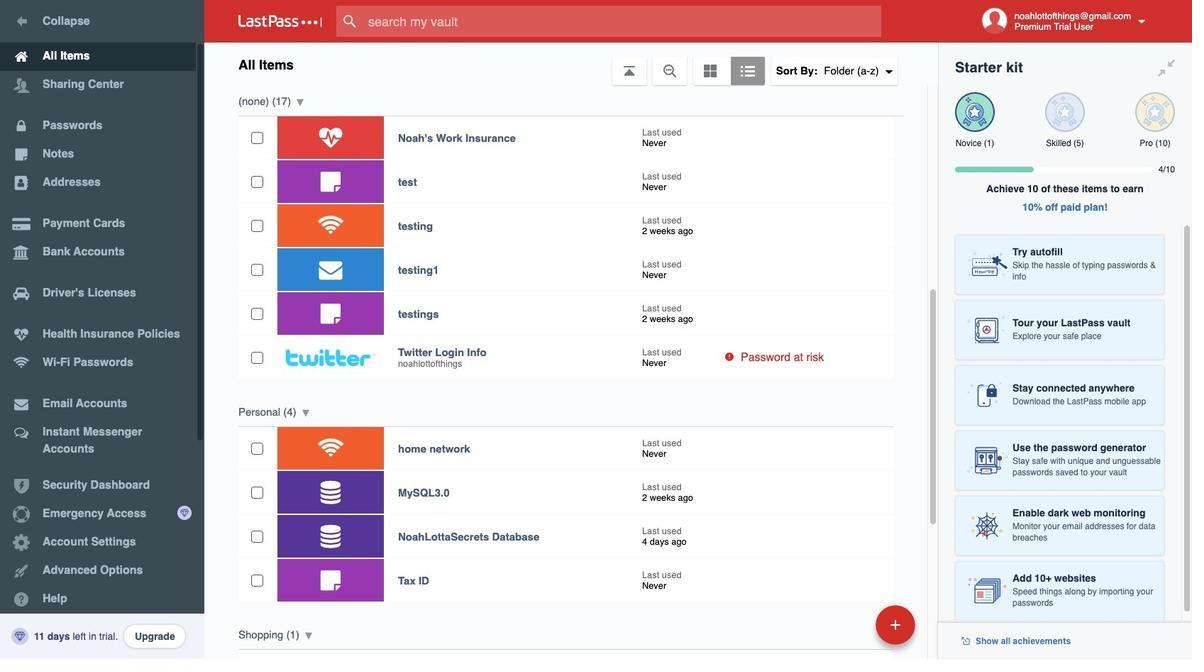 Task type: vqa. For each thing, say whether or not it's contained in the screenshot.
alert
no



Task type: locate. For each thing, give the bounding box(es) containing it.
main navigation navigation
[[0, 0, 204, 659]]

lastpass image
[[238, 15, 322, 28]]

search my vault text field
[[336, 6, 904, 37]]

Search search field
[[336, 6, 904, 37]]

vault options navigation
[[204, 43, 938, 85]]



Task type: describe. For each thing, give the bounding box(es) containing it.
new item element
[[778, 605, 921, 645]]

new item navigation
[[778, 601, 924, 659]]



